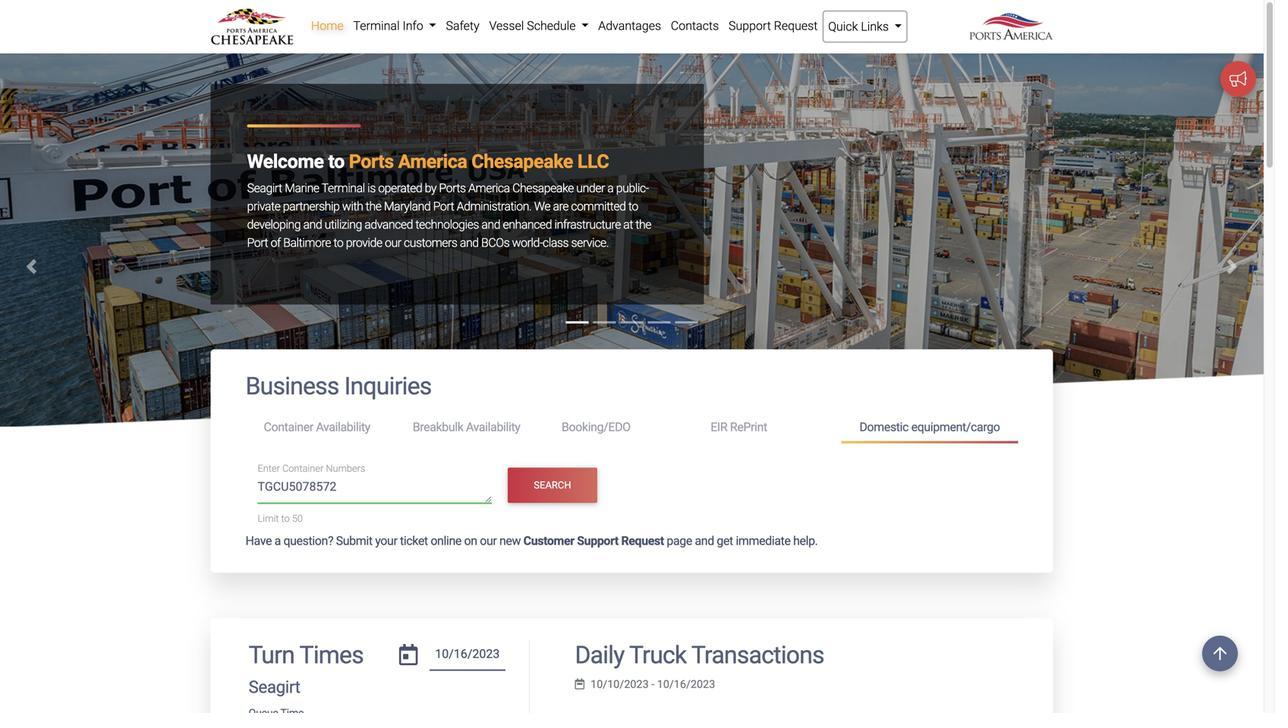 Task type: locate. For each thing, give the bounding box(es) containing it.
have a question? submit your ticket online on our new customer support request page and get immediate help.
[[246, 534, 818, 548]]

to down utilizing
[[333, 236, 343, 250]]

0 vertical spatial ports
[[349, 151, 394, 173]]

0 horizontal spatial port
[[247, 236, 268, 250]]

chesapeake inside seagirt marine terminal is operated by ports america chesapeake under a public- private partnership with the maryland port administration.                         we are committed to developing and utilizing advanced technologies and enhanced infrastructure at the port of baltimore to provide                         our customers and bcos world-class service.
[[512, 181, 574, 195]]

terminal inside seagirt marine terminal is operated by ports america chesapeake under a public- private partnership with the maryland port administration.                         we are committed to developing and utilizing advanced technologies and enhanced infrastructure at the port of baltimore to provide                         our customers and bcos world-class service.
[[321, 181, 365, 195]]

None text field
[[429, 641, 505, 671]]

committed
[[571, 199, 626, 214]]

the right at
[[636, 217, 651, 232]]

availability inside the container availability link
[[316, 420, 370, 435]]

llc
[[577, 151, 609, 173]]

america up by
[[398, 151, 467, 173]]

0 vertical spatial port
[[433, 199, 454, 214]]

reprint
[[730, 420, 767, 435]]

to
[[328, 151, 344, 173], [628, 199, 638, 214], [333, 236, 343, 250], [281, 513, 290, 524]]

0 horizontal spatial the
[[366, 199, 381, 214]]

and
[[303, 217, 322, 232], [481, 217, 500, 232], [460, 236, 479, 250], [695, 534, 714, 548]]

have
[[246, 534, 272, 548]]

availability
[[316, 420, 370, 435], [466, 420, 520, 435]]

main content containing business inquiries
[[199, 349, 1064, 713]]

booking/edo
[[562, 420, 631, 435]]

chesapeake
[[472, 151, 573, 173], [512, 181, 574, 195]]

new
[[499, 534, 521, 548]]

availability inside breakbulk availability link
[[466, 420, 520, 435]]

0 vertical spatial america
[[398, 151, 467, 173]]

1 horizontal spatial america
[[468, 181, 510, 195]]

developing
[[247, 217, 301, 232]]

support
[[729, 19, 771, 33], [577, 534, 618, 548]]

our
[[385, 236, 401, 250], [480, 534, 497, 548]]

terminal left info
[[353, 19, 400, 33]]

numbers
[[326, 463, 365, 474]]

a right have
[[274, 534, 281, 548]]

1 vertical spatial support
[[577, 534, 618, 548]]

1 vertical spatial our
[[480, 534, 497, 548]]

go to top image
[[1202, 636, 1238, 672]]

ports right by
[[439, 181, 466, 195]]

domestic equipment/cargo link
[[841, 413, 1018, 444]]

support right contacts link
[[729, 19, 771, 33]]

by
[[425, 181, 436, 195]]

0 vertical spatial chesapeake
[[472, 151, 573, 173]]

service.
[[571, 236, 609, 250]]

0 horizontal spatial our
[[385, 236, 401, 250]]

schedule
[[527, 19, 576, 33]]

0 vertical spatial request
[[774, 19, 818, 33]]

port left the 'of'
[[247, 236, 268, 250]]

our inside seagirt marine terminal is operated by ports america chesapeake under a public- private partnership with the maryland port administration.                         we are committed to developing and utilizing advanced technologies and enhanced infrastructure at the port of baltimore to provide                         our customers and bcos world-class service.
[[385, 236, 401, 250]]

immediate
[[736, 534, 791, 548]]

0 horizontal spatial availability
[[316, 420, 370, 435]]

0 horizontal spatial ports
[[349, 151, 394, 173]]

1 vertical spatial a
[[274, 534, 281, 548]]

availability for breakbulk availability
[[466, 420, 520, 435]]

port up technologies on the top
[[433, 199, 454, 214]]

seagirt down turn
[[249, 678, 300, 698]]

10/10/2023 - 10/16/2023
[[591, 678, 715, 691]]

enter container numbers
[[258, 463, 365, 474]]

1 vertical spatial seagirt
[[249, 678, 300, 698]]

eir reprint
[[711, 420, 767, 435]]

limit
[[258, 513, 279, 524]]

0 vertical spatial container
[[264, 420, 313, 435]]

1 vertical spatial chesapeake
[[512, 181, 574, 195]]

availability up numbers
[[316, 420, 370, 435]]

0 vertical spatial our
[[385, 236, 401, 250]]

home
[[311, 19, 344, 33]]

request left quick
[[774, 19, 818, 33]]

1 vertical spatial request
[[621, 534, 664, 548]]

on
[[464, 534, 477, 548]]

50
[[292, 513, 303, 524]]

we
[[534, 199, 550, 214]]

to up with
[[328, 151, 344, 173]]

public-
[[616, 181, 649, 195]]

1 vertical spatial america
[[468, 181, 510, 195]]

seagirt inside main content
[[249, 678, 300, 698]]

availability for container availability
[[316, 420, 370, 435]]

container
[[264, 420, 313, 435], [282, 463, 324, 474]]

0 horizontal spatial support
[[577, 534, 618, 548]]

seagirt up private
[[247, 181, 282, 195]]

support inside main content
[[577, 534, 618, 548]]

1 horizontal spatial ports
[[439, 181, 466, 195]]

ports up is
[[349, 151, 394, 173]]

daily truck transactions
[[575, 641, 824, 670]]

baltimore
[[283, 236, 331, 250]]

operated
[[378, 181, 422, 195]]

2 availability from the left
[[466, 420, 520, 435]]

1 horizontal spatial our
[[480, 534, 497, 548]]

links
[[861, 19, 889, 34]]

1 horizontal spatial support
[[729, 19, 771, 33]]

our down advanced
[[385, 236, 401, 250]]

domestic equipment/cargo
[[859, 420, 1000, 435]]

ports
[[349, 151, 394, 173], [439, 181, 466, 195]]

transactions
[[691, 641, 824, 670]]

utilizing
[[325, 217, 362, 232]]

request left page
[[621, 534, 664, 548]]

1 availability from the left
[[316, 420, 370, 435]]

container right enter
[[282, 463, 324, 474]]

infrastructure
[[554, 217, 621, 232]]

0 vertical spatial a
[[607, 181, 614, 195]]

a right under at the top of page
[[607, 181, 614, 195]]

0 vertical spatial seagirt
[[247, 181, 282, 195]]

contacts link
[[666, 11, 724, 41]]

1 vertical spatial container
[[282, 463, 324, 474]]

enhanced
[[503, 217, 552, 232]]

request
[[774, 19, 818, 33], [621, 534, 664, 548]]

eir
[[711, 420, 727, 435]]

1 horizontal spatial availability
[[466, 420, 520, 435]]

advantages
[[598, 19, 661, 33]]

administration.
[[457, 199, 532, 214]]

terminal
[[353, 19, 400, 33], [321, 181, 365, 195]]

the
[[366, 199, 381, 214], [636, 217, 651, 232]]

seagirt marine terminal is operated by ports america chesapeake under a public- private partnership with the maryland port administration.                         we are committed to developing and utilizing advanced technologies and enhanced infrastructure at the port of baltimore to provide                         our customers and bcos world-class service.
[[247, 181, 651, 250]]

1 horizontal spatial a
[[607, 181, 614, 195]]

support right customer
[[577, 534, 618, 548]]

technologies
[[415, 217, 479, 232]]

seagirt for seagirt
[[249, 678, 300, 698]]

search
[[534, 480, 571, 491]]

0 horizontal spatial a
[[274, 534, 281, 548]]

10/10/2023
[[591, 678, 649, 691]]

the down is
[[366, 199, 381, 214]]

america
[[398, 151, 467, 173], [468, 181, 510, 195]]

get
[[717, 534, 733, 548]]

seagirt inside seagirt marine terminal is operated by ports america chesapeake under a public- private partnership with the maryland port administration.                         we are committed to developing and utilizing advanced technologies and enhanced infrastructure at the port of baltimore to provide                         our customers and bcos world-class service.
[[247, 181, 282, 195]]

1 vertical spatial terminal
[[321, 181, 365, 195]]

main content
[[199, 349, 1064, 713]]

container down "business"
[[264, 420, 313, 435]]

to left 50
[[281, 513, 290, 524]]

quick
[[828, 19, 858, 34]]

safety link
[[441, 11, 484, 41]]

quick links
[[828, 19, 892, 34]]

times
[[299, 641, 363, 670]]

at
[[623, 217, 633, 232]]

to down 'public-'
[[628, 199, 638, 214]]

breakbulk availability
[[413, 420, 520, 435]]

our right on
[[480, 534, 497, 548]]

inquiries
[[344, 372, 431, 401]]

availability right "breakbulk"
[[466, 420, 520, 435]]

terminal up with
[[321, 181, 365, 195]]

1 vertical spatial the
[[636, 217, 651, 232]]

calendar day image
[[399, 644, 418, 666]]

port
[[433, 199, 454, 214], [247, 236, 268, 250]]

0 horizontal spatial request
[[621, 534, 664, 548]]

america up administration.
[[468, 181, 510, 195]]

1 vertical spatial ports
[[439, 181, 466, 195]]

business inquiries
[[246, 372, 431, 401]]

page
[[667, 534, 692, 548]]

calendar week image
[[575, 679, 584, 690]]



Task type: vqa. For each thing, say whether or not it's contained in the screenshot.
credit card image
no



Task type: describe. For each thing, give the bounding box(es) containing it.
is
[[367, 181, 376, 195]]

terminal info
[[353, 19, 426, 33]]

private
[[247, 199, 280, 214]]

turn
[[249, 641, 295, 670]]

1 horizontal spatial the
[[636, 217, 651, 232]]

equipment/cargo
[[911, 420, 1000, 435]]

submit
[[336, 534, 372, 548]]

customer
[[523, 534, 574, 548]]

vessel schedule
[[489, 19, 579, 33]]

booking/edo link
[[543, 413, 692, 441]]

vessel schedule link
[[484, 11, 593, 41]]

provide
[[346, 236, 382, 250]]

support request
[[729, 19, 818, 33]]

10/16/2023
[[657, 678, 715, 691]]

of
[[271, 236, 281, 250]]

1 horizontal spatial request
[[774, 19, 818, 33]]

container availability
[[264, 420, 370, 435]]

ticket
[[400, 534, 428, 548]]

daily
[[575, 641, 624, 670]]

terminal info link
[[348, 11, 441, 41]]

business
[[246, 372, 339, 401]]

home link
[[306, 11, 348, 41]]

eir reprint link
[[692, 413, 841, 441]]

0 vertical spatial the
[[366, 199, 381, 214]]

customers
[[404, 236, 457, 250]]

seagirt for seagirt marine terminal is operated by ports america chesapeake under a public- private partnership with the maryland port administration.                         we are committed to developing and utilizing advanced technologies and enhanced infrastructure at the port of baltimore to provide                         our customers and bcos world-class service.
[[247, 181, 282, 195]]

welcome
[[247, 151, 324, 173]]

0 vertical spatial terminal
[[353, 19, 400, 33]]

-
[[651, 678, 654, 691]]

maryland
[[384, 199, 430, 214]]

a inside seagirt marine terminal is operated by ports america chesapeake under a public- private partnership with the maryland port administration.                         we are committed to developing and utilizing advanced technologies and enhanced infrastructure at the port of baltimore to provide                         our customers and bcos world-class service.
[[607, 181, 614, 195]]

with
[[342, 199, 363, 214]]

1 horizontal spatial port
[[433, 199, 454, 214]]

Enter Container Numbers text field
[[258, 478, 492, 503]]

quick links link
[[823, 11, 907, 43]]

and left bcos
[[460, 236, 479, 250]]

ports america chesapeake image
[[0, 53, 1264, 601]]

breakbulk availability link
[[394, 413, 543, 441]]

vessel
[[489, 19, 524, 33]]

contacts
[[671, 19, 719, 33]]

and down partnership
[[303, 217, 322, 232]]

container availability link
[[246, 413, 394, 441]]

turn times
[[249, 641, 363, 670]]

1 vertical spatial port
[[247, 236, 268, 250]]

0 horizontal spatial america
[[398, 151, 467, 173]]

bcos
[[481, 236, 509, 250]]

advantages link
[[593, 11, 666, 41]]

ports inside seagirt marine terminal is operated by ports america chesapeake under a public- private partnership with the maryland port administration.                         we are committed to developing and utilizing advanced technologies and enhanced infrastructure at the port of baltimore to provide                         our customers and bcos world-class service.
[[439, 181, 466, 195]]

breakbulk
[[413, 420, 463, 435]]

welcome to ports america chesapeake llc
[[247, 151, 609, 173]]

limit to 50
[[258, 513, 303, 524]]

world-
[[512, 236, 543, 250]]

and left get
[[695, 534, 714, 548]]

info
[[403, 19, 423, 33]]

truck
[[629, 641, 686, 670]]

enter
[[258, 463, 280, 474]]

0 vertical spatial support
[[729, 19, 771, 33]]

safety
[[446, 19, 479, 33]]

domestic
[[859, 420, 909, 435]]

online
[[431, 534, 461, 548]]

are
[[553, 199, 569, 214]]

our inside main content
[[480, 534, 497, 548]]

class
[[543, 236, 569, 250]]

your
[[375, 534, 397, 548]]

help.
[[793, 534, 818, 548]]

partnership
[[283, 199, 340, 214]]

marine
[[285, 181, 319, 195]]

question?
[[283, 534, 333, 548]]

search button
[[508, 468, 597, 503]]

advanced
[[364, 217, 413, 232]]

customer support request link
[[523, 534, 664, 548]]

support request link
[[724, 11, 823, 41]]

and down administration.
[[481, 217, 500, 232]]

under
[[576, 181, 605, 195]]

america inside seagirt marine terminal is operated by ports america chesapeake under a public- private partnership with the maryland port administration.                         we are committed to developing and utilizing advanced technologies and enhanced infrastructure at the port of baltimore to provide                         our customers and bcos world-class service.
[[468, 181, 510, 195]]



